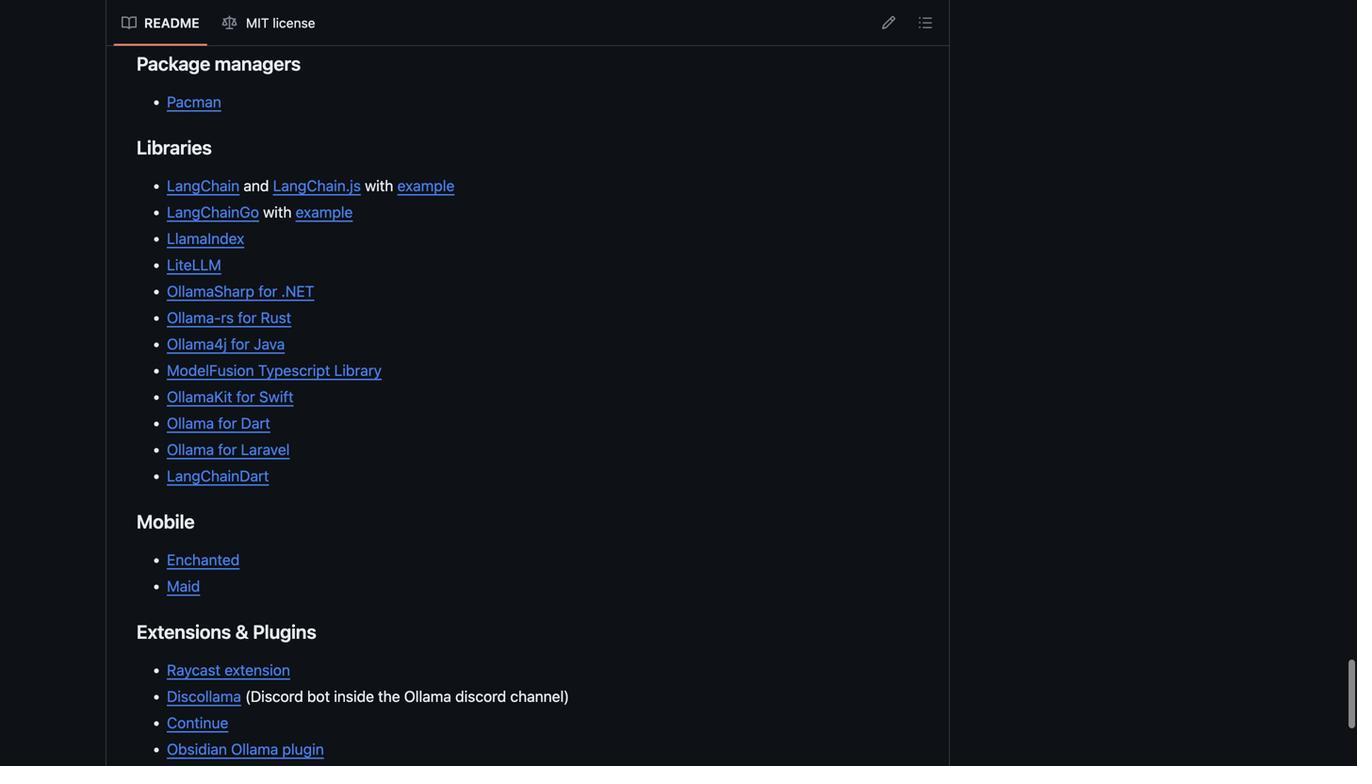 Task type: locate. For each thing, give the bounding box(es) containing it.
laravel
[[241, 441, 290, 459]]

channel)
[[510, 688, 569, 706]]

discollama
[[167, 688, 241, 706]]

example
[[397, 177, 455, 195], [296, 203, 353, 221]]

with right langchain.js
[[365, 177, 393, 195]]

langchaindart
[[167, 467, 269, 485]]

langchain.js link
[[273, 177, 361, 195]]

list containing readme
[[114, 8, 324, 38]]

ollama down ollamakit
[[167, 414, 214, 432]]

edit file image
[[881, 15, 896, 30]]

ollama for laravel link
[[167, 441, 290, 459]]

with
[[365, 177, 393, 195], [263, 203, 292, 221]]

typescript
[[258, 361, 330, 379]]

enchanted link
[[167, 551, 240, 569]]

and
[[244, 177, 269, 195]]

plugins
[[253, 621, 316, 643]]

litellm link
[[167, 256, 221, 274]]

continue
[[167, 714, 228, 732]]

0 vertical spatial example
[[397, 177, 455, 195]]

langchain.js
[[273, 177, 361, 195]]

ollamasharp for .net link
[[167, 282, 314, 300]]

modelfusion
[[167, 361, 254, 379]]

raycast extension link
[[167, 661, 290, 679]]

managers
[[215, 52, 301, 74]]

1 horizontal spatial with
[[365, 177, 393, 195]]

1 vertical spatial example link
[[296, 203, 353, 221]]

extensions & plugins
[[137, 621, 316, 643]]

continue link
[[167, 714, 228, 732]]

extensions
[[137, 621, 231, 643]]

license
[[273, 15, 315, 31]]

ollama up langchaindart
[[167, 441, 214, 459]]

for
[[258, 282, 277, 300], [238, 309, 257, 327], [231, 335, 250, 353], [236, 388, 255, 406], [218, 414, 237, 432], [218, 441, 237, 459]]

readme link
[[114, 8, 207, 38]]

llamaindex link
[[167, 230, 244, 247]]

swift
[[259, 388, 294, 406]]

raycast
[[167, 661, 221, 679]]

list
[[114, 8, 324, 38]]

langchain
[[167, 177, 240, 195]]

plugin
[[282, 740, 324, 758]]

for down ollama-rs for rust link
[[231, 335, 250, 353]]

1 horizontal spatial example
[[397, 177, 455, 195]]

1 vertical spatial with
[[263, 203, 292, 221]]

obsidian ollama plugin link
[[167, 740, 324, 758]]

for down "ollama for dart" link
[[218, 441, 237, 459]]

discollama link
[[167, 688, 241, 706]]

bot
[[307, 688, 330, 706]]

rs
[[221, 309, 234, 327]]

0 horizontal spatial example
[[296, 203, 353, 221]]

.net
[[281, 282, 314, 300]]

with down and
[[263, 203, 292, 221]]

ollama-
[[167, 309, 221, 327]]

for up rust
[[258, 282, 277, 300]]

1 horizontal spatial example link
[[397, 177, 455, 195]]

example link
[[397, 177, 455, 195], [296, 203, 353, 221]]

ollama
[[167, 414, 214, 432], [167, 441, 214, 459], [404, 688, 451, 706], [231, 740, 278, 758]]

0 horizontal spatial example link
[[296, 203, 353, 221]]

discord
[[455, 688, 506, 706]]

pacman link
[[167, 93, 221, 111]]

book image
[[122, 16, 137, 31]]

0 horizontal spatial with
[[263, 203, 292, 221]]

extension
[[225, 661, 290, 679]]

for right the rs
[[238, 309, 257, 327]]

law image
[[222, 16, 237, 31]]

mobile
[[137, 510, 195, 533]]

enchanted
[[167, 551, 240, 569]]



Task type: describe. For each thing, give the bounding box(es) containing it.
the
[[378, 688, 400, 706]]

obsidian
[[167, 740, 227, 758]]

library
[[334, 361, 382, 379]]

ollamakit for swift link
[[167, 388, 294, 406]]

ollama4j
[[167, 335, 227, 353]]

1 vertical spatial example
[[296, 203, 353, 221]]

litellm
[[167, 256, 221, 274]]

langchain and langchain.js with example langchaingo with example llamaindex litellm ollamasharp for .net ollama-rs for rust ollama4j for java modelfusion typescript library ollamakit for swift ollama for dart ollama for laravel langchaindart
[[167, 177, 455, 485]]

for up ollama for laravel link
[[218, 414, 237, 432]]

mit license link
[[215, 8, 324, 38]]

ollama-rs for rust link
[[167, 309, 291, 327]]

inside
[[334, 688, 374, 706]]

ollamakit
[[167, 388, 232, 406]]

mindsdb link
[[167, 9, 228, 27]]

java
[[254, 335, 285, 353]]

package managers
[[137, 52, 301, 74]]

raycast extension discollama (discord bot inside the ollama discord channel) continue obsidian ollama plugin
[[167, 661, 569, 758]]

enchanted maid
[[167, 551, 240, 595]]

ollama right the
[[404, 688, 451, 706]]

libraries
[[137, 136, 212, 158]]

langchaingo
[[167, 203, 259, 221]]

(discord
[[245, 688, 303, 706]]

0 vertical spatial example link
[[397, 177, 455, 195]]

readme
[[144, 15, 199, 31]]

maid
[[167, 577, 200, 595]]

ollama for dart link
[[167, 414, 270, 432]]

langchaingo link
[[167, 203, 259, 221]]

maid link
[[167, 577, 200, 595]]

0 vertical spatial with
[[365, 177, 393, 195]]

&
[[235, 621, 249, 643]]

langchain link
[[167, 177, 240, 195]]

outline image
[[918, 15, 933, 30]]

ollamasharp
[[167, 282, 255, 300]]

pacman
[[167, 93, 221, 111]]

rust
[[261, 309, 291, 327]]

for up dart
[[236, 388, 255, 406]]

llamaindex
[[167, 230, 244, 247]]

dart
[[241, 414, 270, 432]]

modelfusion typescript library link
[[167, 361, 382, 379]]

ollama left plugin
[[231, 740, 278, 758]]

package
[[137, 52, 210, 74]]

mit license
[[246, 15, 315, 31]]

langchaindart link
[[167, 467, 269, 485]]

mit
[[246, 15, 269, 31]]

ollama4j for java link
[[167, 335, 285, 353]]

mindsdb
[[167, 9, 228, 27]]



Task type: vqa. For each thing, say whether or not it's contained in the screenshot.
Extensions & Plugins on the left bottom of the page
yes



